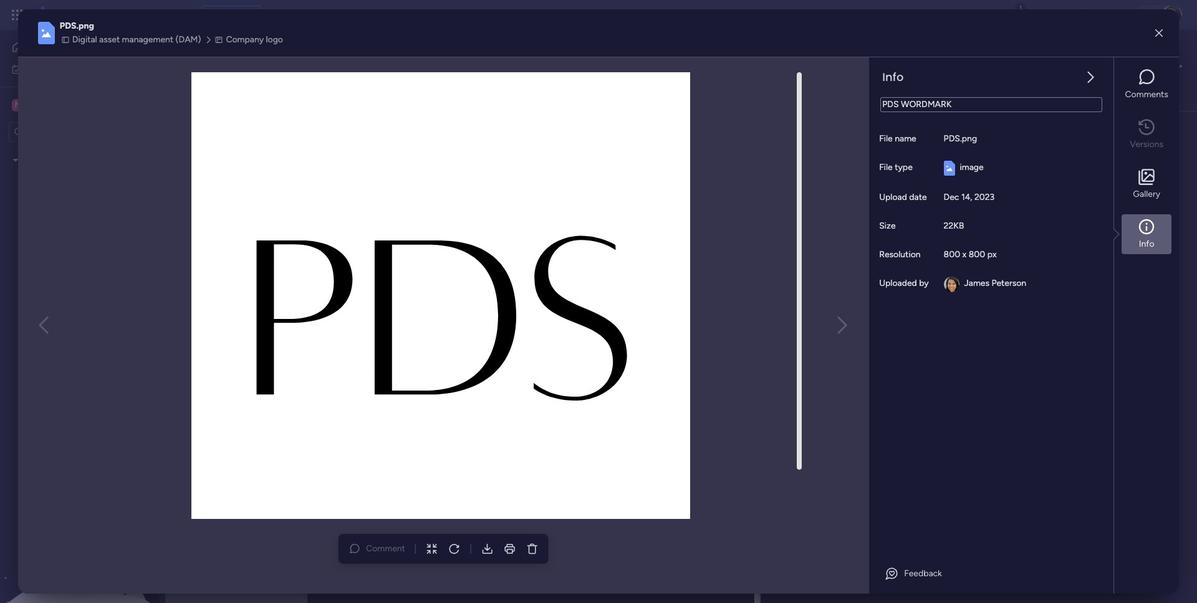 Task type: describe. For each thing, give the bounding box(es) containing it.
updates
[[795, 93, 828, 103]]

Digital asset management (DAM) field
[[187, 39, 523, 67]]

showing
[[778, 153, 813, 163]]

see inside button
[[218, 9, 233, 20]]

Owner field
[[411, 245, 444, 259]]

1 horizontal spatial (dam)
[[456, 39, 520, 67]]

monday
[[56, 7, 98, 22]]

digital inside button
[[72, 34, 97, 45]]

logo inside button
[[266, 34, 283, 45]]

2 horizontal spatial 1
[[846, 153, 850, 163]]

work
[[101, 7, 123, 22]]

image
[[960, 162, 984, 172]]

activity log button
[[874, 88, 940, 108]]

1 image
[[1016, 1, 1027, 15]]

0 horizontal spatial james peterson image
[[1135, 59, 1151, 75]]

learn
[[191, 69, 212, 80]]

close image
[[776, 45, 783, 55]]

there's a configuration issue.
select which status columns will affect the progress calculation image
[[599, 398, 609, 408]]

help button
[[1092, 568, 1135, 589]]

gallery layout group
[[1105, 126, 1153, 147]]

this
[[262, 69, 276, 80]]

add to favorites image
[[550, 47, 563, 60]]

activity log
[[883, 93, 931, 103]]

see inside learn more about this package of templates here: https://youtu.be/9x6_kyyrn_e see more
[[513, 69, 528, 79]]

by
[[920, 278, 929, 289]]

help image
[[1119, 9, 1132, 21]]

https://youtu.be/9x6_kyyrn_e
[[387, 69, 507, 80]]

1 horizontal spatial asset
[[257, 39, 310, 67]]

0 horizontal spatial info
[[883, 69, 904, 85]]

peterson
[[992, 278, 1027, 289]]

n
[[15, 99, 21, 110]]

home
[[29, 42, 53, 52]]

n button
[[9, 95, 124, 116]]

new asset
[[194, 125, 237, 135]]

date
[[910, 192, 927, 202]]

1 800 from the left
[[944, 249, 961, 260]]

1 vertical spatial of
[[836, 153, 844, 163]]

company inside "field"
[[775, 59, 830, 75]]

dec 14, 2023
[[944, 192, 995, 202]]

notifications image
[[979, 9, 991, 21]]

activity
[[883, 93, 914, 103]]

james
[[965, 278, 990, 289]]

help
[[1102, 572, 1125, 585]]

x
[[963, 249, 967, 260]]

Search for files search field
[[848, 126, 965, 146]]

file type
[[880, 162, 913, 172]]

1 horizontal spatial james peterson image
[[1163, 5, 1183, 25]]

/
[[830, 93, 834, 103]]

about
[[237, 69, 260, 80]]

file for file name
[[880, 133, 893, 144]]

management up digital asset management (dam) button
[[126, 7, 194, 22]]

files gallery
[[791, 298, 836, 308]]

dec
[[944, 192, 960, 202]]

monday work management
[[56, 7, 194, 22]]

info button
[[1122, 214, 1172, 254]]

Add file description text field
[[881, 97, 1103, 112]]

log
[[916, 93, 931, 103]]

owner
[[414, 246, 441, 257]]

uploaded by
[[880, 278, 929, 289]]

workspace image
[[12, 98, 24, 112]]

files
[[791, 298, 808, 308]]

2 vertical spatial pds.png
[[781, 281, 815, 292]]

videos
[[215, 576, 253, 592]]

size
[[880, 221, 896, 231]]

company inside button
[[226, 34, 264, 45]]

website homepage redesign, main board element
[[0, 213, 159, 235]]

resolution
[[880, 249, 921, 260]]

templates
[[324, 69, 363, 80]]

my work image
[[11, 63, 22, 75]]



Task type: vqa. For each thing, say whether or not it's contained in the screenshot.
the bottommost logo
yes



Task type: locate. For each thing, give the bounding box(es) containing it.
1 horizontal spatial logo
[[833, 59, 858, 75]]

creative requests, main board element
[[0, 192, 159, 213]]

see plans
[[218, 9, 256, 20]]

1 vertical spatial file
[[880, 162, 893, 172]]

logo up this
[[266, 34, 283, 45]]

14,
[[962, 192, 973, 202]]

feedback
[[905, 569, 942, 580]]

(dam) inside button
[[176, 34, 201, 45]]

show board description image
[[529, 47, 544, 60]]

Progress field
[[556, 396, 596, 410]]

james peterson
[[965, 278, 1027, 289]]

0 vertical spatial pds.png
[[60, 20, 94, 31]]

upload
[[880, 192, 908, 202]]

search image
[[950, 131, 960, 141]]

1 vertical spatial info
[[1139, 239, 1155, 249]]

of right out
[[836, 153, 844, 163]]

Status field
[[485, 245, 516, 259]]

subitem
[[299, 246, 332, 256]]

asset
[[214, 125, 237, 135]]

0 horizontal spatial digital
[[72, 34, 97, 45]]

new asset button
[[189, 120, 242, 140]]

0 vertical spatial james peterson image
[[1163, 5, 1183, 25]]

see more link
[[512, 68, 551, 80]]

1 file from the top
[[880, 133, 893, 144]]

digital down monday
[[72, 34, 97, 45]]

of right package
[[313, 69, 322, 80]]

0 horizontal spatial pds.png
[[60, 20, 94, 31]]

james peterson image up comments
[[1135, 59, 1151, 75]]

digital asset management (dam) up templates
[[190, 39, 520, 67]]

more
[[530, 69, 550, 79]]

status
[[488, 246, 513, 257]]

0 vertical spatial see
[[218, 9, 233, 20]]

pds.png up files
[[781, 281, 815, 292]]

1 horizontal spatial see
[[513, 69, 528, 79]]

more
[[215, 69, 235, 80]]

logo up '/'
[[833, 59, 858, 75]]

company logo up updates / 1
[[775, 59, 858, 75]]

gallery
[[811, 298, 836, 308]]

type
[[895, 162, 913, 172]]

67%
[[610, 331, 628, 343]]

0 horizontal spatial of
[[313, 69, 322, 80]]

here:
[[365, 69, 385, 80]]

company logo inside button
[[226, 34, 283, 45]]

1 vertical spatial james peterson image
[[1135, 59, 1151, 75]]

management up here:
[[315, 39, 452, 67]]

Company logo field
[[772, 59, 1128, 75]]

info up activity in the top of the page
[[883, 69, 904, 85]]

company
[[226, 34, 264, 45], [775, 59, 830, 75]]

gallery
[[1134, 189, 1161, 199]]

1 horizontal spatial company logo
[[775, 59, 858, 75]]

0 horizontal spatial see
[[218, 9, 233, 20]]

pds.png
[[60, 20, 94, 31], [944, 133, 978, 144], [781, 281, 815, 292]]

comments
[[1126, 89, 1169, 100]]

home button
[[7, 37, 134, 57]]

upload date
[[880, 192, 927, 202]]

file for file type
[[880, 162, 893, 172]]

updates / 1
[[795, 93, 840, 103]]

0 vertical spatial file
[[880, 133, 893, 144]]

digital asset management (dam) down monday work management
[[72, 34, 201, 45]]

list box
[[0, 147, 159, 403]]

0 horizontal spatial file
[[802, 131, 814, 141]]

james peterson image right help icon
[[1163, 5, 1183, 25]]

2 horizontal spatial pds.png
[[944, 133, 978, 144]]

learn more about this package of templates here: https://youtu.be/9x6_kyyrn_e see more
[[191, 69, 550, 80]]

name
[[895, 133, 917, 144]]

digital asset management (dam) button
[[60, 33, 205, 46]]

px
[[988, 249, 997, 260]]

file
[[802, 131, 814, 141], [852, 153, 864, 163]]

invite members image
[[1034, 9, 1046, 21]]

file
[[880, 133, 893, 144], [880, 162, 893, 172]]

search everything image
[[1092, 9, 1104, 21]]

digital
[[72, 34, 97, 45], [190, 39, 252, 67]]

company down close icon
[[775, 59, 830, 75]]

0 vertical spatial logo
[[266, 34, 283, 45]]

file right out
[[852, 153, 864, 163]]

1 left out
[[815, 153, 818, 163]]

apps image
[[1061, 9, 1074, 21]]

of inside learn more about this package of templates here: https://youtu.be/9x6_kyyrn_e see more
[[313, 69, 322, 80]]

(dam) up 'learn' at left top
[[176, 34, 201, 45]]

logo inside "field"
[[833, 59, 858, 75]]

feedback button
[[880, 565, 947, 585]]

1 horizontal spatial info
[[1139, 239, 1155, 249]]

0 horizontal spatial 1
[[815, 153, 818, 163]]

comments button
[[1122, 65, 1172, 104]]

file right add
[[802, 131, 814, 141]]

asset down work
[[99, 34, 120, 45]]

see
[[218, 9, 233, 20], [513, 69, 528, 79]]

download image
[[1163, 130, 1175, 143]]

lottie animation element
[[0, 478, 159, 604]]

company logo inside "field"
[[775, 59, 858, 75]]

1 horizontal spatial company
[[775, 59, 830, 75]]

management
[[126, 7, 194, 22], [122, 34, 174, 45], [315, 39, 452, 67]]

management down monday work management
[[122, 34, 174, 45]]

logo
[[266, 34, 283, 45], [833, 59, 858, 75]]

company down plans
[[226, 34, 264, 45]]

file name
[[880, 133, 917, 144]]

None search field
[[848, 126, 965, 146]]

pds.png up the "home" button
[[60, 20, 94, 31]]

company logo button
[[214, 33, 287, 46]]

1 right '/'
[[836, 93, 840, 103]]

1 horizontal spatial file
[[852, 153, 864, 163]]

lottie animation image
[[0, 478, 159, 604]]

(dam)
[[176, 34, 201, 45], [456, 39, 520, 67]]

james peterson image
[[944, 277, 960, 292]]

2 800 from the left
[[969, 249, 986, 260]]

showing 1 out of 1 file
[[778, 153, 864, 163]]

0 vertical spatial company logo
[[226, 34, 283, 45]]

select product image
[[11, 9, 24, 21]]

22kb
[[944, 221, 965, 231]]

see left more
[[513, 69, 528, 79]]

digital asset management (dam), main board element
[[0, 171, 159, 192]]

800
[[944, 249, 961, 260], [969, 249, 986, 260]]

option
[[0, 149, 159, 152]]

progress
[[559, 397, 593, 408]]

1 vertical spatial logo
[[833, 59, 858, 75]]

pds.png up image
[[944, 133, 978, 144]]

1 horizontal spatial digital
[[190, 39, 252, 67]]

0 vertical spatial of
[[313, 69, 322, 80]]

info inside button
[[1139, 239, 1155, 249]]

see plans button
[[201, 6, 261, 24]]

out
[[820, 153, 834, 163]]

1 vertical spatial company logo
[[775, 59, 858, 75]]

plans
[[235, 9, 256, 20]]

1 vertical spatial pds.png
[[944, 133, 978, 144]]

add
[[784, 131, 800, 141]]

2023
[[975, 192, 995, 202]]

file left type
[[880, 162, 893, 172]]

0 horizontal spatial company logo
[[226, 34, 283, 45]]

800 right x
[[969, 249, 986, 260]]

files gallery button
[[778, 296, 840, 310]]

0 horizontal spatial company
[[226, 34, 264, 45]]

digital up more
[[190, 39, 252, 67]]

asset up package
[[257, 39, 310, 67]]

1 inside button
[[836, 93, 840, 103]]

management inside button
[[122, 34, 174, 45]]

1 vertical spatial company
[[775, 59, 830, 75]]

digital asset management (dam)
[[72, 34, 201, 45], [190, 39, 520, 67]]

digital asset management (dam) inside button
[[72, 34, 201, 45]]

add file button
[[778, 126, 819, 146]]

0 horizontal spatial 800
[[944, 249, 961, 260]]

james peterson image
[[1163, 5, 1183, 25], [1135, 59, 1151, 75]]

see left plans
[[218, 9, 233, 20]]

0 horizontal spatial (dam)
[[176, 34, 201, 45]]

2 file from the top
[[880, 162, 893, 172]]

800 left x
[[944, 249, 961, 260]]

asset
[[99, 34, 120, 45], [257, 39, 310, 67]]

800 x 800 px
[[944, 249, 997, 260]]

1
[[836, 93, 840, 103], [815, 153, 818, 163], [846, 153, 850, 163]]

0 horizontal spatial logo
[[266, 34, 283, 45]]

0 vertical spatial file
[[802, 131, 814, 141]]

info
[[883, 69, 904, 85], [1139, 239, 1155, 249]]

updates / 1 button
[[776, 88, 840, 108]]

caret down image
[[13, 156, 18, 165]]

0 vertical spatial info
[[883, 69, 904, 85]]

1 vertical spatial see
[[513, 69, 528, 79]]

add file
[[784, 131, 814, 141]]

(dam) up https://youtu.be/9x6_kyyrn_e
[[456, 39, 520, 67]]

uploaded
[[880, 278, 917, 289]]

new
[[194, 125, 212, 135]]

1 vertical spatial file
[[852, 153, 864, 163]]

1 horizontal spatial 1
[[836, 93, 840, 103]]

0 vertical spatial company
[[226, 34, 264, 45]]

inbox image
[[1006, 9, 1019, 21]]

1 horizontal spatial of
[[836, 153, 844, 163]]

1 horizontal spatial 800
[[969, 249, 986, 260]]

package
[[278, 69, 311, 80]]

file left name
[[880, 133, 893, 144]]

add view image
[[1170, 94, 1175, 103]]

company logo down plans
[[226, 34, 283, 45]]

1 right out
[[846, 153, 850, 163]]

info down "gallery"
[[1139, 239, 1155, 249]]

asset inside button
[[99, 34, 120, 45]]

company logo
[[226, 34, 283, 45], [775, 59, 858, 75]]

file inside button
[[802, 131, 814, 141]]

of
[[313, 69, 322, 80], [836, 153, 844, 163]]

gallery button
[[1122, 164, 1172, 204]]

0 horizontal spatial asset
[[99, 34, 120, 45]]

1 horizontal spatial pds.png
[[781, 281, 815, 292]]

Videos field
[[211, 576, 257, 593]]



